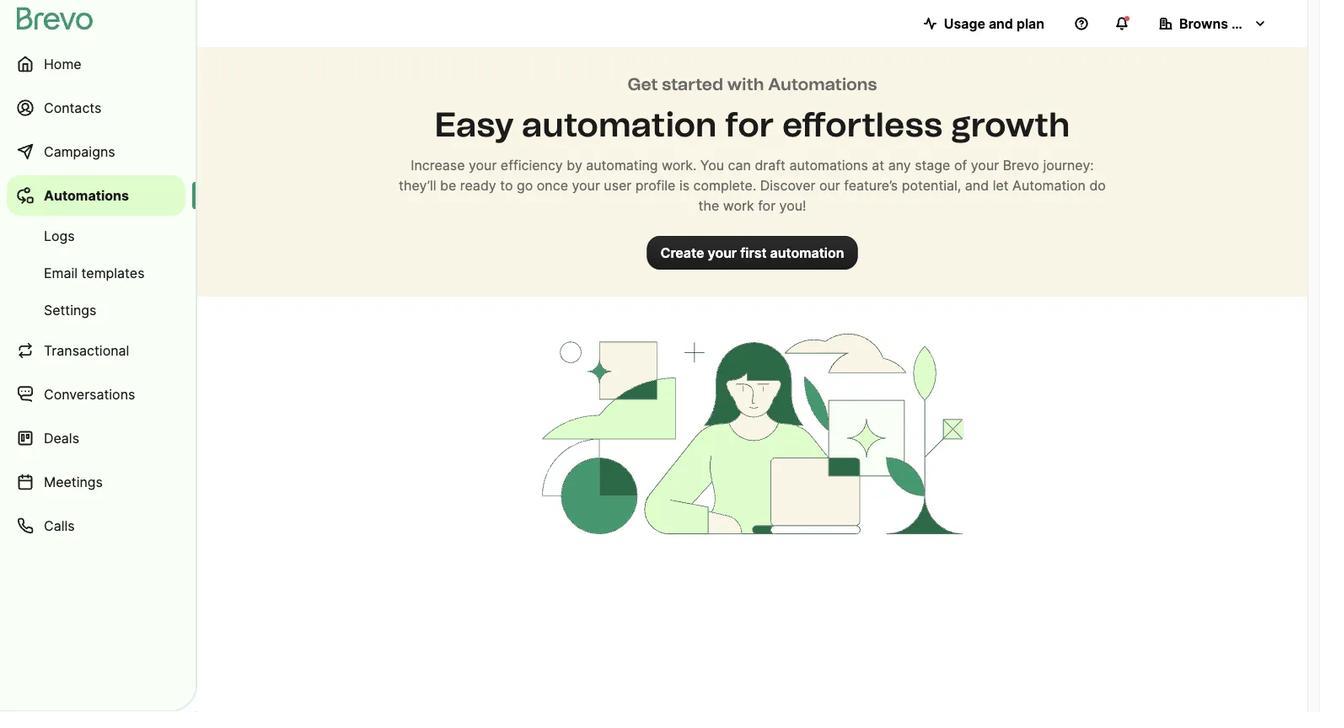 Task type: vqa. For each thing, say whether or not it's contained in the screenshot.
home link on the left of the page
yes



Task type: locate. For each thing, give the bounding box(es) containing it.
automation up automating
[[522, 105, 717, 145]]

profile
[[636, 177, 676, 194]]

our
[[820, 177, 841, 194]]

you!
[[780, 197, 807, 214]]

contacts link
[[7, 88, 186, 128]]

automating
[[586, 157, 658, 173]]

deals link
[[7, 418, 186, 459]]

transactional
[[44, 342, 129, 359]]

of
[[955, 157, 968, 173]]

started
[[662, 74, 724, 94]]

contacts
[[44, 100, 102, 116]]

1 vertical spatial and
[[966, 177, 990, 194]]

growth
[[951, 105, 1071, 145]]

calls link
[[7, 506, 186, 547]]

automations up logs link
[[44, 187, 129, 204]]

home link
[[7, 44, 186, 84]]

for down get started with automations
[[725, 105, 775, 145]]

any
[[889, 157, 912, 173]]

your left first
[[708, 245, 737, 261]]

the
[[699, 197, 720, 214]]

and left let
[[966, 177, 990, 194]]

and
[[989, 15, 1014, 32], [966, 177, 990, 194]]

0 vertical spatial automations
[[769, 74, 878, 94]]

your down by
[[572, 177, 600, 194]]

stage
[[915, 157, 951, 173]]

increase
[[411, 157, 465, 173]]

automations up effortless
[[769, 74, 878, 94]]

efficiency
[[501, 157, 563, 173]]

plan
[[1017, 15, 1045, 32]]

create your first automation
[[661, 245, 845, 261]]

calls
[[44, 518, 75, 534]]

automation down you!
[[771, 245, 845, 261]]

and inside button
[[989, 15, 1014, 32]]

0 horizontal spatial automation
[[522, 105, 717, 145]]

draft
[[755, 157, 786, 173]]

potential,
[[902, 177, 962, 194]]

0 vertical spatial and
[[989, 15, 1014, 32]]

automation
[[522, 105, 717, 145], [771, 245, 845, 261]]

1 horizontal spatial automation
[[771, 245, 845, 261]]

be
[[440, 177, 457, 194]]

logs link
[[7, 219, 186, 253]]

effortless
[[783, 105, 943, 145]]

usage and plan
[[944, 15, 1045, 32]]

settings
[[44, 302, 97, 318]]

automations
[[769, 74, 878, 94], [44, 187, 129, 204]]

do
[[1090, 177, 1107, 194]]

1 vertical spatial for
[[758, 197, 776, 214]]

by
[[567, 157, 583, 173]]

your right of
[[971, 157, 1000, 173]]

at
[[872, 157, 885, 173]]

and left plan
[[989, 15, 1014, 32]]

settings link
[[7, 294, 186, 327]]

1 vertical spatial automation
[[771, 245, 845, 261]]

conversations
[[44, 386, 135, 403]]

work
[[724, 197, 755, 214]]

and inside "increase your efficiency by automating work. you can draft automations at any stage of your brevo journey: they'll be ready to go once your user profile is complete. discover our feature's potential, and let automation do the work for you!"
[[966, 177, 990, 194]]

your
[[469, 157, 497, 173], [971, 157, 1000, 173], [572, 177, 600, 194], [708, 245, 737, 261]]

0 vertical spatial automation
[[522, 105, 717, 145]]

0 horizontal spatial automations
[[44, 187, 129, 204]]

to
[[500, 177, 513, 194]]

journey:
[[1044, 157, 1095, 173]]

for
[[725, 105, 775, 145], [758, 197, 776, 214]]

1 horizontal spatial automations
[[769, 74, 878, 94]]

with
[[728, 74, 765, 94]]

deals
[[44, 430, 79, 447]]

usage and plan button
[[911, 7, 1059, 40]]

transactional link
[[7, 331, 186, 371]]

let
[[993, 177, 1009, 194]]

enterprise
[[1232, 15, 1300, 32]]

your up the ready
[[469, 157, 497, 173]]

1 vertical spatial automations
[[44, 187, 129, 204]]

you
[[701, 157, 725, 173]]

for left you!
[[758, 197, 776, 214]]

email
[[44, 265, 78, 281]]



Task type: describe. For each thing, give the bounding box(es) containing it.
meetings link
[[7, 462, 186, 503]]

templates
[[81, 265, 145, 281]]

feature's
[[845, 177, 898, 194]]

work.
[[662, 157, 697, 173]]

automation
[[1013, 177, 1086, 194]]

for inside "increase your efficiency by automating work. you can draft automations at any stage of your brevo journey: they'll be ready to go once your user profile is complete. discover our feature's potential, and let automation do the work for you!"
[[758, 197, 776, 214]]

discover
[[761, 177, 816, 194]]

automation inside button
[[771, 245, 845, 261]]

0 vertical spatial for
[[725, 105, 775, 145]]

once
[[537, 177, 568, 194]]

automations link
[[7, 175, 186, 216]]

create
[[661, 245, 705, 261]]

browns enterprise button
[[1146, 7, 1300, 40]]

go
[[517, 177, 533, 194]]

ready
[[460, 177, 497, 194]]

complete.
[[694, 177, 757, 194]]

easy automation for effortless growth
[[435, 105, 1071, 145]]

your inside button
[[708, 245, 737, 261]]

logs
[[44, 228, 75, 244]]

increase your efficiency by automating work. you can draft automations at any stage of your brevo journey: they'll be ready to go once your user profile is complete. discover our feature's potential, and let automation do the work for you!
[[399, 157, 1107, 214]]

brevo
[[1003, 157, 1040, 173]]

browns
[[1180, 15, 1229, 32]]

browns enterprise
[[1180, 15, 1300, 32]]

easy
[[435, 105, 514, 145]]

get
[[628, 74, 658, 94]]

automations inside automations link
[[44, 187, 129, 204]]

automations
[[790, 157, 869, 173]]

user
[[604, 177, 632, 194]]

create your first automation button
[[647, 236, 858, 270]]

conversations link
[[7, 374, 186, 415]]

campaigns link
[[7, 132, 186, 172]]

campaigns
[[44, 143, 115, 160]]

usage
[[944, 15, 986, 32]]

first
[[741, 245, 767, 261]]

can
[[728, 157, 751, 173]]

get started with automations
[[628, 74, 878, 94]]

email templates link
[[7, 256, 186, 290]]

email templates
[[44, 265, 145, 281]]

meetings
[[44, 474, 103, 490]]

home
[[44, 56, 81, 72]]

they'll
[[399, 177, 437, 194]]

is
[[680, 177, 690, 194]]



